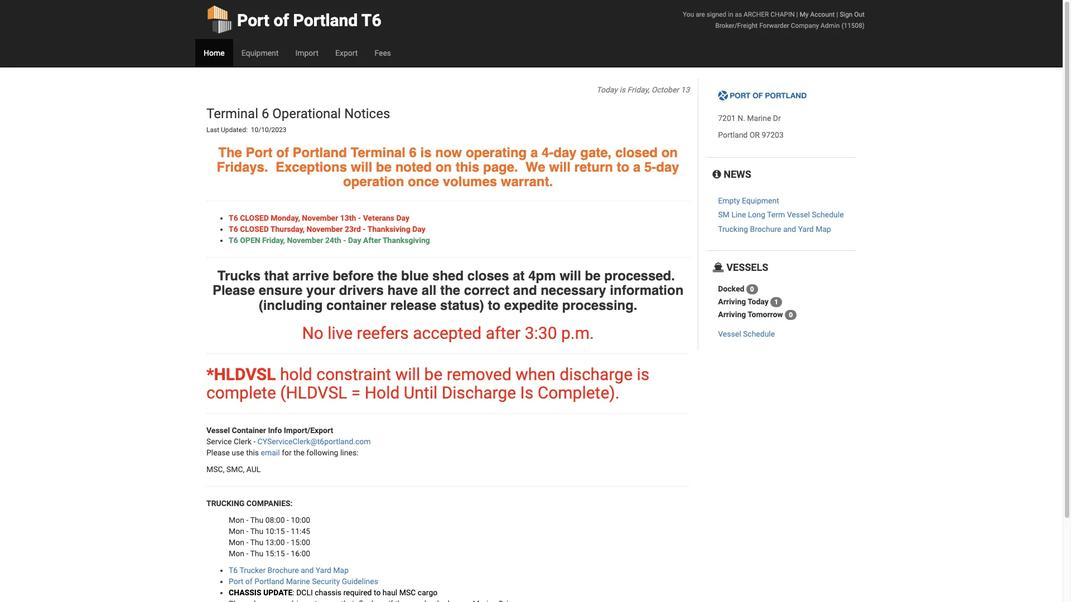 Task type: vqa. For each thing, say whether or not it's contained in the screenshot.
The Visitors inside the the We process personal data provided by EEA Website Visitors and those applying for employment with Tideworks on the basis of consent you give to Tideworks when you submit the personal data.  For all other data subjects, such processing is in the legitimate interest of Tideworks and the respective data subject in order to promote a business relationship.
no



Task type: locate. For each thing, give the bounding box(es) containing it.
1 horizontal spatial day
[[657, 160, 680, 175]]

the right all
[[440, 283, 461, 299]]

2 mon from the top
[[229, 527, 244, 536]]

1 vertical spatial vessel
[[719, 330, 742, 339]]

vessel down docked 0 arriving today 1 arriving tomorrow 0
[[719, 330, 742, 339]]

vessels
[[724, 262, 769, 274]]

port down 10/10/2023
[[246, 145, 273, 161]]

0 vertical spatial be
[[376, 160, 392, 175]]

friday,
[[628, 85, 650, 94], [262, 236, 285, 245]]

(11508)
[[842, 22, 865, 30]]

2 arriving from the top
[[719, 310, 746, 319]]

today inside docked 0 arriving today 1 arriving tomorrow 0
[[748, 297, 769, 306]]

1 | from the left
[[797, 11, 798, 18]]

1 vertical spatial please
[[207, 449, 230, 458]]

yard up security
[[316, 567, 332, 575]]

16:00
[[291, 550, 310, 559]]

haul
[[383, 589, 398, 598]]

7201
[[719, 114, 736, 123]]

mon
[[229, 516, 244, 525], [229, 527, 244, 536], [229, 539, 244, 548], [229, 550, 244, 559]]

thu left 13:00
[[250, 539, 264, 548]]

vessel for vessel container info import/export service clerk - cyserviceclerk@t6portland.com please use this email for the following lines:
[[207, 426, 230, 435]]

correct
[[464, 283, 510, 299]]

1 horizontal spatial and
[[513, 283, 537, 299]]

1 horizontal spatial to
[[488, 298, 501, 313]]

trucking
[[207, 500, 245, 508]]

day up thanksgiving in the top of the page
[[413, 225, 426, 234]]

day up thanksiving
[[397, 214, 410, 223]]

of inside t6 trucker brochure and yard map port of portland marine security guidelines chassis update : dcli chassis required to haul msc cargo
[[246, 578, 253, 587]]

marine inside t6 trucker brochure and yard map port of portland marine security guidelines chassis update : dcli chassis required to haul msc cargo
[[286, 578, 310, 587]]

brochure down 15:15
[[268, 567, 299, 575]]

0 horizontal spatial terminal
[[207, 106, 258, 122]]

marine up or
[[748, 114, 772, 123]]

thanksiving
[[368, 225, 411, 234]]

to up "after"
[[488, 298, 501, 313]]

1 vertical spatial marine
[[286, 578, 310, 587]]

1 horizontal spatial yard
[[799, 225, 814, 234]]

map down sm line long term vessel schedule link
[[816, 225, 832, 234]]

thu left 10:15
[[250, 527, 264, 536]]

be up processing.
[[585, 268, 601, 284]]

terminal up operation at the top of the page
[[351, 145, 406, 161]]

portland up update
[[255, 578, 284, 587]]

is inside the port of portland terminal 6 is now operating a 4-day gate, closed on fridays .  exceptions will be noted on this page.  we will return to a 5-day operation once volumes warrant.
[[421, 145, 432, 161]]

- left '10:00'
[[287, 516, 289, 525]]

08:00
[[266, 516, 285, 525]]

0 vertical spatial yard
[[799, 225, 814, 234]]

1 horizontal spatial |
[[837, 11, 839, 18]]

schedule
[[812, 211, 844, 220], [744, 330, 775, 339]]

email
[[261, 449, 280, 458]]

1 vertical spatial schedule
[[744, 330, 775, 339]]

brochure inside t6 trucker brochure and yard map port of portland marine security guidelines chassis update : dcli chassis required to haul msc cargo
[[268, 567, 299, 575]]

1 vertical spatial this
[[246, 449, 259, 458]]

discharge
[[560, 365, 633, 385]]

after
[[486, 324, 521, 343]]

1 horizontal spatial today
[[748, 297, 769, 306]]

0 horizontal spatial to
[[374, 589, 381, 598]]

0 vertical spatial to
[[617, 160, 630, 175]]

1 horizontal spatial vessel
[[719, 330, 742, 339]]

the left blue
[[378, 268, 398, 284]]

0 horizontal spatial |
[[797, 11, 798, 18]]

port up equipment dropdown button
[[237, 11, 270, 30]]

arriving up vessel schedule link
[[719, 310, 746, 319]]

map up security
[[333, 567, 349, 575]]

- right 23rd
[[363, 225, 366, 234]]

is
[[521, 383, 534, 403]]

0 vertical spatial terminal
[[207, 106, 258, 122]]

operational
[[273, 106, 341, 122]]

1 horizontal spatial day
[[397, 214, 410, 223]]

is left october
[[620, 85, 626, 94]]

1 horizontal spatial on
[[662, 145, 678, 161]]

0 vertical spatial of
[[274, 11, 289, 30]]

aul
[[247, 465, 261, 474]]

thanksgiving
[[383, 236, 430, 245]]

6 up once
[[409, 145, 417, 161]]

1 horizontal spatial marine
[[748, 114, 772, 123]]

account
[[811, 11, 835, 18]]

1 horizontal spatial this
[[456, 160, 480, 175]]

info circle image
[[713, 170, 722, 180]]

2 vertical spatial port
[[229, 578, 244, 587]]

0 horizontal spatial this
[[246, 449, 259, 458]]

(including
[[259, 298, 323, 313]]

2 horizontal spatial day
[[413, 225, 426, 234]]

1 horizontal spatial be
[[425, 365, 443, 385]]

0 horizontal spatial equipment
[[242, 49, 279, 57]]

a left 5-
[[634, 160, 641, 175]]

service
[[207, 438, 232, 447]]

thu down trucking companies:
[[250, 516, 264, 525]]

t6 up fees
[[362, 11, 382, 30]]

2 vertical spatial day
[[348, 236, 361, 245]]

vessel right term at the top of the page
[[787, 211, 810, 220]]

- left 16:00
[[287, 550, 289, 559]]

brochure down long
[[750, 225, 782, 234]]

and right correct
[[513, 283, 537, 299]]

equipment right home
[[242, 49, 279, 57]]

and
[[784, 225, 797, 234], [513, 283, 537, 299], [301, 567, 314, 575]]

blue
[[401, 268, 429, 284]]

0 horizontal spatial vessel
[[207, 426, 230, 435]]

on
[[662, 145, 678, 161], [436, 160, 452, 175]]

vessel container info import/export service clerk - cyserviceclerk@t6portland.com please use this email for the following lines:
[[207, 426, 371, 458]]

0 horizontal spatial yard
[[316, 567, 332, 575]]

0 vertical spatial closed
[[240, 214, 269, 223]]

portland inside t6 trucker brochure and yard map port of portland marine security guidelines chassis update : dcli chassis required to haul msc cargo
[[255, 578, 284, 587]]

6 up 10/10/2023
[[262, 106, 269, 122]]

october
[[652, 85, 679, 94]]

5-
[[645, 160, 657, 175]]

and inside t6 trucker brochure and yard map port of portland marine security guidelines chassis update : dcli chassis required to haul msc cargo
[[301, 567, 314, 575]]

p.m.
[[561, 324, 594, 343]]

equipment inside empty equipment sm line long term vessel schedule trucking brochure and yard map
[[742, 197, 780, 205]]

1 vertical spatial be
[[585, 268, 601, 284]]

port
[[237, 11, 270, 30], [246, 145, 273, 161], [229, 578, 244, 587]]

schedule inside empty equipment sm line long term vessel schedule trucking brochure and yard map
[[812, 211, 844, 220]]

1 horizontal spatial 6
[[409, 145, 417, 161]]

day left info circle icon
[[657, 160, 680, 175]]

1 vertical spatial is
[[421, 145, 432, 161]]

forwarder
[[760, 22, 790, 30]]

to left haul
[[374, 589, 381, 598]]

schedule down the tomorrow
[[744, 330, 775, 339]]

0 horizontal spatial the
[[294, 449, 305, 458]]

operation
[[343, 174, 404, 190]]

1 vertical spatial port
[[246, 145, 273, 161]]

marine up ':' on the left bottom
[[286, 578, 310, 587]]

empty
[[719, 197, 740, 205]]

0 horizontal spatial today
[[597, 85, 618, 94]]

home
[[204, 49, 225, 57]]

0 horizontal spatial day
[[554, 145, 577, 161]]

this right once
[[456, 160, 480, 175]]

this right use
[[246, 449, 259, 458]]

0 horizontal spatial brochure
[[268, 567, 299, 575]]

dr
[[774, 114, 781, 123]]

1 vertical spatial brochure
[[268, 567, 299, 575]]

clerk
[[234, 438, 252, 447]]

equipment inside dropdown button
[[242, 49, 279, 57]]

0 horizontal spatial friday,
[[262, 236, 285, 245]]

vessel up the service
[[207, 426, 230, 435]]

1 vertical spatial terminal
[[351, 145, 406, 161]]

news
[[722, 169, 752, 180]]

1 mon from the top
[[229, 516, 244, 525]]

schedule right term at the top of the page
[[812, 211, 844, 220]]

please inside trucks that arrive before the blue shed closes at 4pm will be processed. please ensure your drivers have all the correct and necessary information (including container release status) to expedite processing.
[[213, 283, 255, 299]]

4 mon from the top
[[229, 550, 244, 559]]

empty equipment sm line long term vessel schedule trucking brochure and yard map
[[719, 197, 844, 234]]

is right discharge
[[637, 365, 650, 385]]

portland
[[293, 11, 358, 30], [719, 131, 748, 140], [293, 145, 347, 161], [255, 578, 284, 587]]

0 right the tomorrow
[[789, 312, 793, 319]]

0 horizontal spatial day
[[348, 236, 361, 245]]

0 horizontal spatial 0
[[751, 286, 755, 294]]

will down reefers
[[396, 365, 420, 385]]

|
[[797, 11, 798, 18], [837, 11, 839, 18]]

until
[[404, 383, 438, 403]]

please down the service
[[207, 449, 230, 458]]

0 vertical spatial arriving
[[719, 297, 746, 306]]

vessel for vessel schedule
[[719, 330, 742, 339]]

mon - thu 08:00 - 10:00 mon - thu 10:15 - 11:45 mon - thu 13:00 - 15:00 mon - thu 15:15 - 16:00
[[229, 516, 310, 559]]

2 vertical spatial and
[[301, 567, 314, 575]]

a left 4-
[[531, 145, 538, 161]]

port inside t6 trucker brochure and yard map port of portland marine security guidelines chassis update : dcli chassis required to haul msc cargo
[[229, 578, 244, 587]]

0 vertical spatial and
[[784, 225, 797, 234]]

1 horizontal spatial map
[[816, 225, 832, 234]]

3 thu from the top
[[250, 539, 264, 548]]

msc
[[400, 589, 416, 598]]

guidelines
[[342, 578, 378, 587]]

please left that
[[213, 283, 255, 299]]

be down accepted
[[425, 365, 443, 385]]

after
[[363, 236, 381, 245]]

sm
[[719, 211, 730, 220]]

security
[[312, 578, 340, 587]]

0 vertical spatial 6
[[262, 106, 269, 122]]

hold constraint will be removed when discharge is complete (hldvsl = hold until discharge is complete).
[[207, 365, 650, 403]]

container
[[327, 298, 387, 313]]

11:45
[[291, 527, 310, 536]]

2 vertical spatial november
[[287, 236, 323, 245]]

is left now
[[421, 145, 432, 161]]

t6 left trucker
[[229, 567, 238, 575]]

1 vertical spatial equipment
[[742, 197, 780, 205]]

0 vertical spatial schedule
[[812, 211, 844, 220]]

day left gate,
[[554, 145, 577, 161]]

portland up import dropdown button
[[293, 11, 358, 30]]

0 horizontal spatial map
[[333, 567, 349, 575]]

removed
[[447, 365, 512, 385]]

of down 10/10/2023
[[276, 145, 289, 161]]

1 vertical spatial arriving
[[719, 310, 746, 319]]

import/export
[[284, 426, 333, 435]]

to inside the port of portland terminal 6 is now operating a 4-day gate, closed on fridays .  exceptions will be noted on this page.  we will return to a 5-day operation once volumes warrant.
[[617, 160, 630, 175]]

terminal
[[207, 106, 258, 122], [351, 145, 406, 161]]

0 vertical spatial this
[[456, 160, 480, 175]]

t6 trucker brochure and yard map link
[[229, 567, 349, 575]]

the right for
[[294, 449, 305, 458]]

chassis
[[315, 589, 342, 598]]

and up port of portland marine security guidelines link
[[301, 567, 314, 575]]

vessel
[[787, 211, 810, 220], [719, 330, 742, 339], [207, 426, 230, 435]]

0 vertical spatial is
[[620, 85, 626, 94]]

1 vertical spatial yard
[[316, 567, 332, 575]]

1 vertical spatial map
[[333, 567, 349, 575]]

and down sm line long term vessel schedule link
[[784, 225, 797, 234]]

t6 left open
[[229, 236, 238, 245]]

admin
[[821, 22, 840, 30]]

docked 0 arriving today 1 arriving tomorrow 0
[[719, 285, 793, 319]]

0 horizontal spatial marine
[[286, 578, 310, 587]]

thu up trucker
[[250, 550, 264, 559]]

friday, down thursday, on the left of page
[[262, 236, 285, 245]]

- right 13th
[[358, 214, 361, 223]]

be inside the port of portland terminal 6 is now operating a 4-day gate, closed on fridays .  exceptions will be noted on this page.  we will return to a 5-day operation once volumes warrant.
[[376, 160, 392, 175]]

yard down sm line long term vessel schedule link
[[799, 225, 814, 234]]

1 arriving from the top
[[719, 297, 746, 306]]

24th
[[325, 236, 341, 245]]

be inside trucks that arrive before the blue shed closes at 4pm will be processed. please ensure your drivers have all the correct and necessary information (including container release status) to expedite processing.
[[585, 268, 601, 284]]

1 vertical spatial closed
[[240, 225, 269, 234]]

1 vertical spatial of
[[276, 145, 289, 161]]

will inside trucks that arrive before the blue shed closes at 4pm will be processed. please ensure your drivers have all the correct and necessary information (including container release status) to expedite processing.
[[560, 268, 582, 284]]

15:00
[[291, 539, 310, 548]]

day down 23rd
[[348, 236, 361, 245]]

port of portland t6 image
[[719, 91, 808, 102]]

of inside the port of portland terminal 6 is now operating a 4-day gate, closed on fridays .  exceptions will be noted on this page.  we will return to a 5-day operation once volumes warrant.
[[276, 145, 289, 161]]

of down trucker
[[246, 578, 253, 587]]

- right clerk
[[254, 438, 256, 447]]

2 horizontal spatial vessel
[[787, 211, 810, 220]]

| left the sign
[[837, 11, 839, 18]]

2 vertical spatial be
[[425, 365, 443, 385]]

equipment up long
[[742, 197, 780, 205]]

1 vertical spatial to
[[488, 298, 501, 313]]

1 horizontal spatial schedule
[[812, 211, 844, 220]]

friday, left october
[[628, 85, 650, 94]]

be left the noted
[[376, 160, 392, 175]]

1 vertical spatial 6
[[409, 145, 417, 161]]

t6 closed monday, november 13th - veterans day t6 closed thursday, november 23rd - thanksiving day t6 open friday, november 24th - day after thanksgiving
[[229, 214, 430, 245]]

is
[[620, 85, 626, 94], [421, 145, 432, 161], [637, 365, 650, 385]]

13:00
[[266, 539, 285, 548]]

1 vertical spatial 0
[[789, 312, 793, 319]]

6 inside terminal 6 operational notices last updated:  10/10/2023
[[262, 106, 269, 122]]

| left my
[[797, 11, 798, 18]]

dcli
[[296, 589, 313, 598]]

0 vertical spatial equipment
[[242, 49, 279, 57]]

expedite
[[504, 298, 559, 313]]

0
[[751, 286, 755, 294], [789, 312, 793, 319]]

1 horizontal spatial is
[[620, 85, 626, 94]]

of up equipment dropdown button
[[274, 11, 289, 30]]

fridays
[[217, 160, 265, 175]]

0 horizontal spatial is
[[421, 145, 432, 161]]

10:00
[[291, 516, 310, 525]]

this inside the port of portland terminal 6 is now operating a 4-day gate, closed on fridays .  exceptions will be noted on this page.  we will return to a 5-day operation once volumes warrant.
[[456, 160, 480, 175]]

vessel inside vessel container info import/export service clerk - cyserviceclerk@t6portland.com please use this email for the following lines:
[[207, 426, 230, 435]]

to
[[617, 160, 630, 175], [488, 298, 501, 313], [374, 589, 381, 598]]

to left 5-
[[617, 160, 630, 175]]

0 vertical spatial 0
[[751, 286, 755, 294]]

terminal up last
[[207, 106, 258, 122]]

0 horizontal spatial schedule
[[744, 330, 775, 339]]

0 horizontal spatial a
[[531, 145, 538, 161]]

0 vertical spatial friday,
[[628, 85, 650, 94]]

will right 4pm
[[560, 268, 582, 284]]

2 horizontal spatial and
[[784, 225, 797, 234]]

0 vertical spatial port
[[237, 11, 270, 30]]

0 vertical spatial map
[[816, 225, 832, 234]]

1 horizontal spatial terminal
[[351, 145, 406, 161]]

arriving
[[719, 297, 746, 306], [719, 310, 746, 319]]

0 vertical spatial brochure
[[750, 225, 782, 234]]

1 closed from the top
[[240, 214, 269, 223]]

0 horizontal spatial 6
[[262, 106, 269, 122]]

portland down terminal 6 operational notices last updated:  10/10/2023
[[293, 145, 347, 161]]

0 horizontal spatial and
[[301, 567, 314, 575]]

hold
[[280, 365, 312, 385]]

arriving down docked
[[719, 297, 746, 306]]

2 vertical spatial vessel
[[207, 426, 230, 435]]

1 horizontal spatial friday,
[[628, 85, 650, 94]]

on right 5-
[[662, 145, 678, 161]]

2 horizontal spatial is
[[637, 365, 650, 385]]

1 vertical spatial friday,
[[262, 236, 285, 245]]

1 vertical spatial day
[[413, 225, 426, 234]]

0 vertical spatial vessel
[[787, 211, 810, 220]]

0 right docked
[[751, 286, 755, 294]]

13th
[[340, 214, 356, 223]]

1 horizontal spatial equipment
[[742, 197, 780, 205]]

port up chassis
[[229, 578, 244, 587]]

live
[[328, 324, 353, 343]]

all
[[422, 283, 437, 299]]

- right 24th
[[343, 236, 346, 245]]

on right the noted
[[436, 160, 452, 175]]

1 vertical spatial today
[[748, 297, 769, 306]]

- up trucker
[[246, 550, 249, 559]]

please inside vessel container info import/export service clerk - cyserviceclerk@t6portland.com please use this email for the following lines:
[[207, 449, 230, 458]]

no live reefers accepted after 3:30 p.m.
[[302, 324, 594, 343]]

2 horizontal spatial to
[[617, 160, 630, 175]]



Task type: describe. For each thing, give the bounding box(es) containing it.
noted
[[396, 160, 432, 175]]

when
[[516, 365, 556, 385]]

processed.
[[605, 268, 675, 284]]

to inside t6 trucker brochure and yard map port of portland marine security guidelines chassis update : dcli chassis required to haul msc cargo
[[374, 589, 381, 598]]

10:15
[[266, 527, 285, 536]]

complete
[[207, 383, 276, 403]]

equipment button
[[233, 39, 287, 67]]

yard inside empty equipment sm line long term vessel schedule trucking brochure and yard map
[[799, 225, 814, 234]]

exceptions
[[276, 160, 347, 175]]

1 thu from the top
[[250, 516, 264, 525]]

0 vertical spatial today
[[597, 85, 618, 94]]

0 vertical spatial marine
[[748, 114, 772, 123]]

- left 11:45
[[287, 527, 289, 536]]

import button
[[287, 39, 327, 67]]

will right exceptions
[[351, 160, 373, 175]]

tomorrow
[[748, 310, 784, 319]]

will right we
[[549, 160, 571, 175]]

vessel schedule link
[[719, 330, 775, 339]]

constraint
[[317, 365, 391, 385]]

have
[[388, 283, 418, 299]]

3 mon from the top
[[229, 539, 244, 548]]

13
[[681, 85, 690, 94]]

0 vertical spatial day
[[397, 214, 410, 223]]

as
[[735, 11, 742, 18]]

now
[[436, 145, 462, 161]]

0 vertical spatial november
[[302, 214, 338, 223]]

gate,
[[581, 145, 612, 161]]

- left 13:00
[[246, 539, 249, 548]]

at
[[513, 268, 525, 284]]

2 horizontal spatial the
[[440, 283, 461, 299]]

term
[[768, 211, 785, 220]]

t6 inside t6 trucker brochure and yard map port of portland marine security guidelines chassis update : dcli chassis required to haul msc cargo
[[229, 567, 238, 575]]

closes
[[468, 268, 509, 284]]

terminal inside the port of portland terminal 6 is now operating a 4-day gate, closed on fridays .  exceptions will be noted on this page.  we will return to a 5-day operation once volumes warrant.
[[351, 145, 406, 161]]

companies:
[[247, 500, 293, 508]]

use
[[232, 449, 244, 458]]

msc,
[[207, 465, 225, 474]]

2 closed from the top
[[240, 225, 269, 234]]

return
[[575, 160, 613, 175]]

- left 15:00
[[287, 539, 289, 548]]

portland or 97203
[[719, 131, 784, 140]]

2 | from the left
[[837, 11, 839, 18]]

yard inside t6 trucker brochure and yard map port of portland marine security guidelines chassis update : dcli chassis required to haul msc cargo
[[316, 567, 332, 575]]

vessel inside empty equipment sm line long term vessel schedule trucking brochure and yard map
[[787, 211, 810, 220]]

trucker
[[240, 567, 266, 575]]

release
[[391, 298, 437, 313]]

shed
[[433, 268, 464, 284]]

port inside the port of portland terminal 6 is now operating a 4-day gate, closed on fridays .  exceptions will be noted on this page.  we will return to a 5-day operation once volumes warrant.
[[246, 145, 273, 161]]

map inside empty equipment sm line long term vessel schedule trucking brochure and yard map
[[816, 225, 832, 234]]

archer
[[744, 11, 769, 18]]

veterans
[[363, 214, 395, 223]]

complete).
[[538, 383, 620, 403]]

portland down 7201
[[719, 131, 748, 140]]

t6 up trucks
[[229, 225, 238, 234]]

container
[[232, 426, 266, 435]]

volumes
[[443, 174, 497, 190]]

ship image
[[713, 263, 724, 273]]

closed
[[616, 145, 658, 161]]

and inside empty equipment sm line long term vessel schedule trucking brochure and yard map
[[784, 225, 797, 234]]

0 horizontal spatial on
[[436, 160, 452, 175]]

t6 down fridays
[[229, 214, 238, 223]]

15:15
[[266, 550, 285, 559]]

1 horizontal spatial the
[[378, 268, 398, 284]]

trucking
[[719, 225, 749, 234]]

this inside vessel container info import/export service clerk - cyserviceclerk@t6portland.com please use this email for the following lines:
[[246, 449, 259, 458]]

reefers
[[357, 324, 409, 343]]

portland inside the port of portland terminal 6 is now operating a 4-day gate, closed on fridays .  exceptions will be noted on this page.  we will return to a 5-day operation once volumes warrant.
[[293, 145, 347, 161]]

in
[[728, 11, 734, 18]]

necessary
[[541, 283, 607, 299]]

2 thu from the top
[[250, 527, 264, 536]]

to inside trucks that arrive before the blue shed closes at 4pm will be processed. please ensure your drivers have all the correct and necessary information (including container release status) to expedite processing.
[[488, 298, 501, 313]]

4 thu from the top
[[250, 550, 264, 559]]

email link
[[261, 449, 280, 458]]

port of portland t6
[[237, 11, 382, 30]]

thursday,
[[271, 225, 305, 234]]

my
[[800, 11, 809, 18]]

required
[[344, 589, 372, 598]]

monday,
[[271, 214, 300, 223]]

home button
[[195, 39, 233, 67]]

company
[[791, 22, 820, 30]]

long
[[748, 211, 766, 220]]

your
[[306, 283, 336, 299]]

warrant.
[[501, 174, 553, 190]]

map inside t6 trucker brochure and yard map port of portland marine security guidelines chassis update : dcli chassis required to haul msc cargo
[[333, 567, 349, 575]]

signed
[[707, 11, 727, 18]]

be inside hold constraint will be removed when discharge is complete (hldvsl = hold until discharge is complete).
[[425, 365, 443, 385]]

1 horizontal spatial 0
[[789, 312, 793, 319]]

and inside trucks that arrive before the blue shed closes at 4pm will be processed. please ensure your drivers have all the correct and necessary information (including container release status) to expedite processing.
[[513, 283, 537, 299]]

chassis
[[229, 589, 262, 598]]

line
[[732, 211, 746, 220]]

export
[[335, 49, 358, 57]]

terminal inside terminal 6 operational notices last updated:  10/10/2023
[[207, 106, 258, 122]]

port of portland marine security guidelines link
[[229, 578, 378, 587]]

empty equipment link
[[719, 197, 780, 205]]

friday, inside "t6 closed monday, november 13th - veterans day t6 closed thursday, november 23rd - thanksiving day t6 open friday, november 24th - day after thanksgiving"
[[262, 236, 285, 245]]

trucking companies:
[[207, 500, 293, 508]]

terminal 6 operational notices last updated:  10/10/2023
[[207, 106, 394, 134]]

the inside vessel container info import/export service clerk - cyserviceclerk@t6portland.com please use this email for the following lines:
[[294, 449, 305, 458]]

10/10/2023
[[251, 126, 287, 134]]

drivers
[[339, 283, 384, 299]]

1 vertical spatial november
[[307, 225, 343, 234]]

4pm
[[529, 268, 556, 284]]

fees
[[375, 49, 391, 57]]

processing.
[[563, 298, 638, 313]]

chapin
[[771, 11, 795, 18]]

6 inside the port of portland terminal 6 is now operating a 4-day gate, closed on fridays .  exceptions will be noted on this page.  we will return to a 5-day operation once volumes warrant.
[[409, 145, 417, 161]]

notices
[[344, 106, 390, 122]]

will inside hold constraint will be removed when discharge is complete (hldvsl = hold until discharge is complete).
[[396, 365, 420, 385]]

- left 10:15
[[246, 527, 249, 536]]

information
[[610, 283, 684, 299]]

once
[[408, 174, 439, 190]]

brochure inside empty equipment sm line long term vessel schedule trucking brochure and yard map
[[750, 225, 782, 234]]

:
[[293, 589, 295, 598]]

- inside vessel container info import/export service clerk - cyserviceclerk@t6portland.com please use this email for the following lines:
[[254, 438, 256, 447]]

trucking brochure and yard map link
[[719, 225, 832, 234]]

1 horizontal spatial a
[[634, 160, 641, 175]]

that
[[264, 268, 289, 284]]

97203
[[762, 131, 784, 140]]

t6 trucker brochure and yard map port of portland marine security guidelines chassis update : dcli chassis required to haul msc cargo
[[229, 567, 438, 598]]

discharge
[[442, 383, 516, 403]]

open
[[240, 236, 260, 245]]

- down trucking companies:
[[246, 516, 249, 525]]

msc, smc, aul
[[207, 465, 261, 474]]

broker/freight
[[716, 22, 758, 30]]

fees button
[[366, 39, 400, 67]]

is inside hold constraint will be removed when discharge is complete (hldvsl = hold until discharge is complete).
[[637, 365, 650, 385]]

operating
[[466, 145, 527, 161]]

cyserviceclerk@t6portland.com
[[258, 438, 371, 447]]

are
[[696, 11, 705, 18]]

port of portland t6 link
[[207, 0, 382, 39]]



